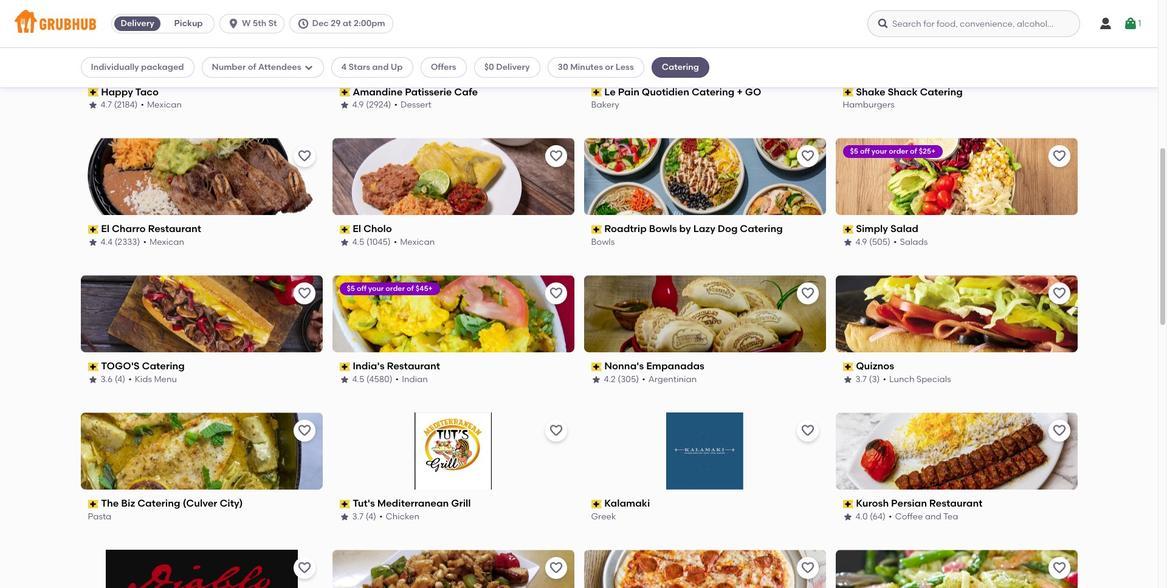 Task type: describe. For each thing, give the bounding box(es) containing it.
india's restaurant link
[[340, 360, 567, 374]]

quiznos link
[[843, 360, 1070, 374]]

Search for food, convenience, alcohol... search field
[[868, 10, 1081, 37]]

indian
[[402, 375, 428, 385]]

lunch
[[890, 375, 915, 385]]

4.9 for simply
[[856, 237, 867, 248]]

1 horizontal spatial svg image
[[877, 18, 890, 30]]

svg image for 1
[[1124, 16, 1139, 31]]

$5 for simply salad
[[850, 147, 859, 156]]

svg image inside dec 29 at 2:00pm button
[[298, 18, 310, 30]]

el for el charro restaurant
[[101, 223, 109, 235]]

(505)
[[869, 237, 891, 248]]

save this restaurant button for trattoria moderna italian catering (west hollywood) logo
[[1049, 558, 1070, 580]]

india's restaurant
[[353, 361, 440, 372]]

the biz catering (culver city)
[[101, 498, 243, 510]]

4.2 (305)
[[604, 375, 639, 385]]

save this restaurant button for kurosh persian restaurant logo at bottom right
[[1049, 420, 1070, 442]]

4.9 (2924)
[[352, 100, 391, 110]]

nonna's empanadas
[[605, 361, 705, 372]]

1 vertical spatial delivery
[[496, 62, 530, 72]]

tut's mediterranean grill logo image
[[415, 413, 492, 490]]

(4) for togo's
[[115, 375, 125, 385]]

kurosh persian restaurant link
[[843, 498, 1070, 511]]

st
[[268, 18, 277, 29]]

subscription pass image for amandine patisserie cafe
[[340, 88, 350, 97]]

kurosh persian restaurant
[[856, 498, 983, 510]]

el cholo logo image
[[332, 138, 574, 216]]

cafe
[[454, 86, 478, 98]]

salad
[[891, 223, 919, 235]]

4.4
[[101, 237, 112, 248]]

save this restaurant button for nonna's empanadas logo
[[797, 283, 819, 305]]

4.7
[[101, 100, 112, 110]]

le pain quotidien catering + go
[[605, 86, 761, 98]]

3.6 (4)
[[101, 375, 125, 385]]

tut's
[[353, 498, 375, 510]]

kurosh
[[856, 498, 889, 510]]

star icon image for amandine patisserie cafe
[[340, 101, 349, 110]]

restaurant for kurosh persian restaurant
[[930, 498, 983, 510]]

the new moon logo image
[[332, 550, 574, 589]]

• for simply salad
[[894, 237, 897, 248]]

(4) for tut's
[[366, 512, 376, 522]]

dec 29 at 2:00pm button
[[290, 14, 398, 33]]

(305)
[[618, 375, 639, 385]]

cholo
[[364, 223, 392, 235]]

0 vertical spatial $5
[[365, 10, 373, 19]]

4.5 (1045)
[[352, 237, 391, 248]]

save this restaurant image for kurosh persian restaurant logo at bottom right
[[1052, 424, 1067, 439]]

individually
[[91, 62, 139, 72]]

(2924)
[[366, 100, 391, 110]]

4.0
[[856, 512, 868, 522]]

bakery
[[591, 100, 619, 110]]

roadtrip bowls by lazy dog catering link
[[591, 223, 819, 237]]

taco
[[135, 86, 159, 98]]

(64)
[[870, 512, 886, 522]]

star icon image for el charro restaurant
[[88, 238, 98, 248]]

off for india's restaurant
[[357, 285, 367, 293]]

charro
[[112, 223, 146, 235]]

kurosh persian restaurant logo image
[[836, 413, 1078, 490]]

save this restaurant button for the el cholo logo
[[545, 146, 567, 167]]

star icon image for india's restaurant
[[340, 375, 349, 385]]

subscription pass image for togo's catering
[[88, 363, 99, 371]]

30 minutes or less
[[558, 62, 634, 72]]

your for india's
[[368, 285, 384, 293]]

bogo shakes
[[850, 10, 901, 19]]

subscription pass image for nonna's empanadas
[[591, 363, 602, 371]]

packaged
[[141, 62, 184, 72]]

• for tut's mediterranean grill
[[379, 512, 383, 522]]

• for india's restaurant
[[396, 375, 399, 385]]

• for kurosh persian restaurant
[[889, 512, 892, 522]]

mexican for cholo
[[400, 237, 435, 248]]

• argentinian
[[642, 375, 697, 385]]

4.5 for el
[[352, 237, 364, 248]]

catering right 'dog'
[[740, 223, 783, 235]]

subscription pass image for roadtrip bowls by lazy dog catering
[[591, 225, 602, 234]]

svg image for w 5th st
[[227, 18, 240, 30]]

save this restaurant button for quiznos logo
[[1049, 283, 1070, 305]]

subscription pass image for kurosh persian restaurant
[[843, 500, 854, 509]]

3.6
[[101, 375, 113, 385]]

trattoria moderna italian catering (west hollywood) logo image
[[836, 550, 1078, 589]]

togo's catering logo image
[[81, 276, 323, 353]]

number
[[212, 62, 246, 72]]

save this restaurant image for the biz catering (culver city)
[[297, 424, 312, 439]]

4.0 (64)
[[856, 512, 886, 522]]

el charro restaurant logo image
[[81, 138, 323, 216]]

$5 for india's restaurant
[[347, 285, 355, 293]]

biz
[[121, 498, 135, 510]]

subscription pass image for quiznos
[[843, 363, 854, 371]]

subscription pass image for the biz catering (culver city)
[[88, 500, 99, 509]]

hamburgers
[[843, 100, 895, 110]]

quiznos logo image
[[836, 276, 1078, 353]]

0 horizontal spatial bowls
[[591, 237, 615, 248]]

dec
[[312, 18, 329, 29]]

3.7 (4)
[[352, 512, 376, 522]]

the
[[101, 498, 119, 510]]

le
[[605, 86, 616, 98]]

togo's
[[101, 361, 140, 372]]

el charro restaurant link
[[88, 223, 315, 237]]

specials
[[917, 375, 951, 385]]

of for india's restaurant
[[407, 285, 414, 293]]

pickup
[[174, 18, 203, 29]]

of for simply salad
[[910, 147, 917, 156]]

• dessert
[[394, 100, 432, 110]]

subscription pass image for simply salad
[[843, 225, 854, 234]]

d'amore's pizza logo image
[[584, 550, 826, 589]]

tea
[[944, 512, 959, 522]]

2:00pm
[[354, 18, 385, 29]]

roadtrip bowls by lazy dog catering
[[605, 223, 783, 235]]

individually packaged
[[91, 62, 184, 72]]

number of attendees
[[212, 62, 301, 72]]

stars
[[349, 62, 370, 72]]

subscription pass image for el charro restaurant
[[88, 225, 99, 234]]

tut's mediterranean grill
[[353, 498, 471, 510]]

4.2
[[604, 375, 616, 385]]

el cholo
[[353, 223, 392, 235]]

(4580)
[[367, 375, 393, 385]]

save this restaurant image for "diablo logo"
[[297, 561, 312, 576]]

patisserie
[[405, 86, 452, 98]]

3.7 (3)
[[856, 375, 880, 385]]

up
[[391, 62, 403, 72]]

$25+
[[919, 147, 936, 156]]

(1045)
[[367, 237, 391, 248]]

kalamaki
[[605, 498, 650, 510]]

order for salad
[[889, 147, 909, 156]]

• mexican for charro
[[143, 237, 184, 248]]

w 5th st
[[242, 18, 277, 29]]

mexican for charro
[[150, 237, 184, 248]]

save this restaurant image for the new moon logo
[[549, 561, 563, 576]]

el for el cholo
[[353, 223, 361, 235]]

at
[[343, 18, 352, 29]]

save this restaurant image for the el cholo logo
[[549, 149, 563, 164]]

offers
[[431, 62, 456, 72]]

5th
[[253, 18, 266, 29]]

the biz catering (culver city) link
[[88, 498, 315, 511]]

• for amandine patisserie cafe
[[394, 100, 398, 110]]

catering inside "link"
[[142, 361, 185, 372]]

simply salad link
[[843, 223, 1070, 237]]

• lunch specials
[[883, 375, 951, 385]]

save this restaurant button for the biz catering (culver city) logo
[[293, 420, 315, 442]]

india's restaurant logo image
[[332, 276, 574, 353]]

by
[[680, 223, 691, 235]]



Task type: vqa. For each thing, say whether or not it's contained in the screenshot.


Task type: locate. For each thing, give the bounding box(es) containing it.
• mexican for taco
[[141, 100, 182, 110]]

persian
[[891, 498, 927, 510]]

1 horizontal spatial 4.9
[[856, 237, 867, 248]]

order for restaurant
[[386, 285, 405, 293]]

star icon image left 4.5 (1045)
[[340, 238, 349, 248]]

subscription pass image inside india's restaurant link
[[340, 363, 350, 371]]

0 vertical spatial 4.5
[[352, 237, 364, 248]]

subscription pass image left simply
[[843, 225, 854, 234]]

save this restaurant button for kalamaki logo at the right bottom of page
[[797, 420, 819, 442]]

el up 4.4
[[101, 223, 109, 235]]

subscription pass image for shake shack catering
[[843, 88, 854, 97]]

• for happy taco
[[141, 100, 144, 110]]

1 horizontal spatial bowls
[[649, 223, 677, 235]]

1 vertical spatial your
[[368, 285, 384, 293]]

save this restaurant image for d'amore's pizza logo
[[801, 561, 815, 576]]

simply
[[856, 223, 888, 235]]

subscription pass image for el cholo
[[340, 225, 350, 234]]

1 horizontal spatial and
[[925, 512, 942, 522]]

4.9 down simply
[[856, 237, 867, 248]]

subscription pass image left charro
[[88, 225, 99, 234]]

svg image inside the w 5th st button
[[227, 18, 240, 30]]

order left $25+
[[889, 147, 909, 156]]

roadtrip bowls by lazy dog catering  logo image
[[584, 138, 826, 216]]

of left $25+
[[910, 147, 917, 156]]

quiznos
[[856, 361, 895, 372]]

shake shack catering
[[856, 86, 963, 98]]

subscription pass image left nonna's
[[591, 363, 602, 371]]

el cholo link
[[340, 223, 567, 237]]

4.5 for india's
[[352, 375, 364, 385]]

restaurant right charro
[[148, 223, 201, 235]]

happy taco
[[101, 86, 159, 98]]

subscription pass image inside the kurosh persian restaurant link
[[843, 500, 854, 509]]

+
[[737, 86, 743, 98]]

2 vertical spatial of
[[407, 285, 414, 293]]

togo's catering link
[[88, 360, 315, 374]]

0 horizontal spatial el
[[101, 223, 109, 235]]

nonna's empanadas link
[[591, 360, 819, 374]]

save this restaurant image for tut's mediterranean grill logo
[[549, 424, 563, 439]]

2 vertical spatial restaurant
[[930, 498, 983, 510]]

star icon image for kurosh persian restaurant
[[843, 513, 853, 522]]

1 horizontal spatial your
[[872, 147, 887, 156]]

3.7 for quiznos
[[856, 375, 867, 385]]

dog
[[718, 223, 738, 235]]

29
[[331, 18, 341, 29]]

• right (2924)
[[394, 100, 398, 110]]

quotidien
[[642, 86, 690, 98]]

1 vertical spatial restaurant
[[387, 361, 440, 372]]

• down simply salad
[[894, 237, 897, 248]]

star icon image left 4.2
[[591, 375, 601, 385]]

subscription pass image left the india's
[[340, 363, 350, 371]]

save this restaurant button for el charro restaurant logo at top
[[293, 146, 315, 167]]

save this restaurant image for nonna's empanadas
[[801, 287, 815, 301]]

star icon image left 4.7
[[88, 101, 98, 110]]

delivery up individually packaged
[[121, 18, 154, 29]]

1 vertical spatial 3.7
[[352, 512, 364, 522]]

subscription pass image inside shake shack catering link
[[843, 88, 854, 97]]

0 horizontal spatial 3.7
[[352, 512, 364, 522]]

roadtrip
[[605, 223, 647, 235]]

1 horizontal spatial $5
[[365, 10, 373, 19]]

1 vertical spatial and
[[925, 512, 942, 522]]

delivery right $0
[[496, 62, 530, 72]]

0 vertical spatial your
[[872, 147, 887, 156]]

subscription pass image inside roadtrip bowls by lazy dog catering link
[[591, 225, 602, 234]]

star icon image for quiznos
[[843, 375, 853, 385]]

save this restaurant button for the new moon logo
[[545, 558, 567, 580]]

subscription pass image
[[340, 88, 350, 97], [591, 88, 602, 97], [591, 225, 602, 234], [88, 363, 99, 371], [340, 363, 350, 371], [591, 363, 602, 371], [88, 500, 99, 509]]

$5 right earn
[[365, 10, 373, 19]]

star icon image left 3.7 (4)
[[340, 513, 349, 522]]

dessert
[[401, 100, 432, 110]]

delivery inside button
[[121, 18, 154, 29]]

star icon image left 4.9 (505)
[[843, 238, 853, 248]]

argentinian
[[649, 375, 697, 385]]

star icon image left 4.5 (4580)
[[340, 375, 349, 385]]

subscription pass image left togo's on the left
[[88, 363, 99, 371]]

svg image left "1" "button"
[[1099, 16, 1113, 31]]

subscription pass image down 4 on the top left of the page
[[340, 88, 350, 97]]

bowls left by
[[649, 223, 677, 235]]

• down 'india's restaurant'
[[396, 375, 399, 385]]

subscription pass image for tut's mediterranean grill
[[340, 500, 350, 509]]

subscription pass image up pasta
[[88, 500, 99, 509]]

0 vertical spatial restaurant
[[148, 223, 201, 235]]

(4) down togo's on the left
[[115, 375, 125, 385]]

and for tea
[[925, 512, 942, 522]]

kids
[[135, 375, 152, 385]]

0 horizontal spatial svg image
[[227, 18, 240, 30]]

shack
[[888, 86, 918, 98]]

save this restaurant button for togo's catering logo
[[293, 283, 315, 305]]

4 stars and up
[[341, 62, 403, 72]]

0 vertical spatial and
[[372, 62, 389, 72]]

mediterranean
[[377, 498, 449, 510]]

4.9
[[352, 100, 364, 110], [856, 237, 867, 248]]

0 vertical spatial off
[[860, 147, 870, 156]]

• right (64)
[[889, 512, 892, 522]]

3.7 left (3)
[[856, 375, 867, 385]]

0 vertical spatial order
[[889, 147, 909, 156]]

1 horizontal spatial (4)
[[366, 512, 376, 522]]

• indian
[[396, 375, 428, 385]]

1 horizontal spatial off
[[860, 147, 870, 156]]

0 vertical spatial of
[[248, 62, 256, 72]]

shake shack catering link
[[843, 85, 1070, 99]]

catering right biz
[[138, 498, 180, 510]]

w
[[242, 18, 251, 29]]

0 vertical spatial 3.7
[[856, 375, 867, 385]]

svg image right attendees
[[304, 63, 313, 72]]

your down hamburgers
[[872, 147, 887, 156]]

subscription pass image inside the biz catering (culver city) link
[[88, 500, 99, 509]]

subscription pass image left tut's
[[340, 500, 350, 509]]

2 el from the left
[[353, 223, 361, 235]]

subscription pass image inside kalamaki link
[[591, 500, 602, 509]]

•
[[141, 100, 144, 110], [394, 100, 398, 110], [143, 237, 147, 248], [394, 237, 397, 248], [894, 237, 897, 248], [128, 375, 132, 385], [396, 375, 399, 385], [642, 375, 646, 385], [883, 375, 887, 385], [379, 512, 383, 522], [889, 512, 892, 522]]

0 horizontal spatial and
[[372, 62, 389, 72]]

3.7 for tut's mediterranean grill
[[352, 512, 364, 522]]

el up 4.5 (1045)
[[353, 223, 361, 235]]

subscription pass image for india's restaurant
[[340, 363, 350, 371]]

1 el from the left
[[101, 223, 109, 235]]

amandine patisserie cafe link
[[340, 85, 567, 99]]

and left the tea
[[925, 512, 942, 522]]

subscription pass image inside el charro restaurant link
[[88, 225, 99, 234]]

of right number
[[248, 62, 256, 72]]

mexican down el charro restaurant at top
[[150, 237, 184, 248]]

mexican down el cholo link
[[400, 237, 435, 248]]

subscription pass image for le pain quotidien catering + go
[[591, 88, 602, 97]]

star icon image
[[88, 101, 98, 110], [340, 101, 349, 110], [88, 238, 98, 248], [340, 238, 349, 248], [843, 238, 853, 248], [88, 375, 98, 385], [340, 375, 349, 385], [591, 375, 601, 385], [843, 375, 853, 385], [340, 513, 349, 522], [843, 513, 853, 522]]

• for togo's catering
[[128, 375, 132, 385]]

• right (1045) at the top of page
[[394, 237, 397, 248]]

save this restaurant image for el charro restaurant logo at top
[[297, 149, 312, 164]]

1 vertical spatial order
[[386, 285, 405, 293]]

catering up le pain quotidien catering + go
[[662, 62, 699, 72]]

(2184)
[[114, 100, 138, 110]]

1 horizontal spatial delivery
[[496, 62, 530, 72]]

chicken
[[386, 512, 420, 522]]

mexican for taco
[[147, 100, 182, 110]]

1 vertical spatial 4.5
[[352, 375, 364, 385]]

simply salad logo image
[[836, 138, 1078, 216]]

4.5 down el cholo
[[352, 237, 364, 248]]

nonna's empanadas logo image
[[584, 276, 826, 353]]

save this restaurant button for roadtrip bowls by lazy dog catering  logo at the top right of page
[[797, 146, 819, 167]]

0 vertical spatial bowls
[[649, 223, 677, 235]]

save this restaurant image for roadtrip bowls by lazy dog catering  logo at the top right of page
[[801, 149, 815, 164]]

0 horizontal spatial of
[[248, 62, 256, 72]]

• for quiznos
[[883, 375, 887, 385]]

kalamaki link
[[591, 498, 819, 511]]

star icon image for tut's mediterranean grill
[[340, 513, 349, 522]]

• mexican for cholo
[[394, 237, 435, 248]]

1 vertical spatial off
[[357, 285, 367, 293]]

subscription pass image inside amandine patisserie cafe link
[[340, 88, 350, 97]]

main navigation navigation
[[0, 0, 1158, 48]]

off down 4.5 (1045)
[[357, 285, 367, 293]]

salads
[[900, 237, 928, 248]]

and
[[372, 62, 389, 72], [925, 512, 942, 522]]

• for el cholo
[[394, 237, 397, 248]]

subscription pass image left roadtrip
[[591, 225, 602, 234]]

$5 off your order of $45+
[[347, 285, 433, 293]]

mexican down taco at top left
[[147, 100, 182, 110]]

• mexican right (1045) at the top of page
[[394, 237, 435, 248]]

star icon image for el cholo
[[340, 238, 349, 248]]

empanadas
[[647, 361, 705, 372]]

save this restaurant image
[[297, 12, 312, 26], [297, 149, 312, 164], [549, 149, 563, 164], [801, 149, 815, 164], [1052, 149, 1067, 164], [549, 287, 563, 301], [549, 424, 563, 439], [801, 424, 815, 439], [1052, 424, 1067, 439], [297, 561, 312, 576], [549, 561, 563, 576], [801, 561, 815, 576]]

0 horizontal spatial 4.9
[[352, 100, 364, 110]]

order left the "$45+"
[[386, 285, 405, 293]]

or
[[605, 62, 614, 72]]

save this restaurant image for quiznos
[[1052, 287, 1067, 301]]

restaurant up the tea
[[930, 498, 983, 510]]

subscription pass image inside el cholo link
[[340, 225, 350, 234]]

• mexican down taco at top left
[[141, 100, 182, 110]]

2 horizontal spatial of
[[910, 147, 917, 156]]

1 horizontal spatial 3.7
[[856, 375, 867, 385]]

el charro restaurant
[[101, 223, 201, 235]]

catering left +
[[692, 86, 735, 98]]

subscription pass image inside tut's mediterranean grill link
[[340, 500, 350, 509]]

4.9 left (2924)
[[352, 100, 364, 110]]

0 horizontal spatial your
[[368, 285, 384, 293]]

menu
[[154, 375, 177, 385]]

2 vertical spatial $5
[[347, 285, 355, 293]]

save this restaurant button for tut's mediterranean grill logo
[[545, 420, 567, 442]]

city)
[[220, 498, 243, 510]]

off
[[860, 147, 870, 156], [357, 285, 367, 293]]

(4)
[[115, 375, 125, 385], [366, 512, 376, 522]]

1 horizontal spatial el
[[353, 223, 361, 235]]

1 horizontal spatial order
[[889, 147, 909, 156]]

and left the 'up'
[[372, 62, 389, 72]]

star icon image left 4.0
[[843, 513, 853, 522]]

save this restaurant image for togo's catering
[[297, 287, 312, 301]]

amandine
[[353, 86, 403, 98]]

your down (1045) at the top of page
[[368, 285, 384, 293]]

off for simply salad
[[860, 147, 870, 156]]

subscription pass image left le
[[591, 88, 602, 97]]

1 vertical spatial (4)
[[366, 512, 376, 522]]

• down el charro restaurant at top
[[143, 237, 147, 248]]

subscription pass image inside the nonna's empanadas link
[[591, 363, 602, 371]]

pain
[[618, 86, 640, 98]]

2 horizontal spatial restaurant
[[930, 498, 983, 510]]

of left the "$45+"
[[407, 285, 414, 293]]

subscription pass image left 'kurosh'
[[843, 500, 854, 509]]

star icon image for nonna's empanadas
[[591, 375, 601, 385]]

0 horizontal spatial $5
[[347, 285, 355, 293]]

1 vertical spatial 4.9
[[856, 237, 867, 248]]

subscription pass image for happy taco
[[88, 88, 99, 97]]

restaurant for el charro restaurant
[[148, 223, 201, 235]]

go
[[745, 86, 761, 98]]

30
[[558, 62, 568, 72]]

0 horizontal spatial off
[[357, 285, 367, 293]]

and for up
[[372, 62, 389, 72]]

subscription pass image inside simply salad link
[[843, 225, 854, 234]]

subscription pass image left happy
[[88, 88, 99, 97]]

$45+
[[416, 285, 433, 293]]

0 horizontal spatial delivery
[[121, 18, 154, 29]]

save this restaurant button for "diablo logo"
[[293, 558, 315, 580]]

star icon image left 3.6 on the bottom of the page
[[88, 375, 98, 385]]

subscription pass image inside the quiznos link
[[843, 363, 854, 371]]

subscription pass image for kalamaki
[[591, 500, 602, 509]]

• kids menu
[[128, 375, 177, 385]]

save this restaurant image
[[1052, 12, 1067, 26], [297, 287, 312, 301], [801, 287, 815, 301], [1052, 287, 1067, 301], [297, 424, 312, 439], [1052, 561, 1067, 576]]

grill
[[451, 498, 471, 510]]

• down taco at top left
[[141, 100, 144, 110]]

the biz catering (culver city) logo image
[[81, 413, 323, 490]]

$0
[[484, 62, 494, 72]]

subscription pass image left el cholo
[[340, 225, 350, 234]]

1 4.5 from the top
[[352, 237, 364, 248]]

1 horizontal spatial of
[[407, 285, 414, 293]]

4.5 down the india's
[[352, 375, 364, 385]]

catering up the menu
[[142, 361, 185, 372]]

your for simply
[[872, 147, 887, 156]]

catering right shack
[[920, 86, 963, 98]]

bowls down roadtrip
[[591, 237, 615, 248]]

• for nonna's empanadas
[[642, 375, 646, 385]]

4.4 (2333)
[[101, 237, 140, 248]]

0 vertical spatial delivery
[[121, 18, 154, 29]]

4.5
[[352, 237, 364, 248], [352, 375, 364, 385]]

star icon image left 3.7 (3)
[[843, 375, 853, 385]]

star icon image left the 4.9 (2924) at the left of page
[[340, 101, 349, 110]]

$0 delivery
[[484, 62, 530, 72]]

shake
[[856, 86, 886, 98]]

1 vertical spatial bowls
[[591, 237, 615, 248]]

subscription pass image inside le pain quotidien catering + go link
[[591, 88, 602, 97]]

svg image
[[1099, 16, 1113, 31], [298, 18, 310, 30], [304, 63, 313, 72]]

• left kids
[[128, 375, 132, 385]]

4.9 (505)
[[856, 237, 891, 248]]

star icon image for togo's catering
[[88, 375, 98, 385]]

subscription pass image up greek
[[591, 500, 602, 509]]

happy taco link
[[88, 85, 315, 99]]

your
[[872, 147, 887, 156], [368, 285, 384, 293]]

star icon image for simply salad
[[843, 238, 853, 248]]

1 horizontal spatial restaurant
[[387, 361, 440, 372]]

simply salad
[[856, 223, 919, 235]]

save this restaurant button for d'amore's pizza logo
[[797, 558, 819, 580]]

greek
[[591, 512, 616, 522]]

• right 3.7 (4)
[[379, 512, 383, 522]]

0 vertical spatial (4)
[[115, 375, 125, 385]]

less
[[616, 62, 634, 72]]

el
[[101, 223, 109, 235], [353, 223, 361, 235]]

2 4.5 from the top
[[352, 375, 364, 385]]

svg image left dec
[[298, 18, 310, 30]]

0 horizontal spatial order
[[386, 285, 405, 293]]

4.5 (4580)
[[352, 375, 393, 385]]

• chicken
[[379, 512, 420, 522]]

togo's catering
[[101, 361, 185, 372]]

2 horizontal spatial svg image
[[1124, 16, 1139, 31]]

3.7 down tut's
[[352, 512, 364, 522]]

(4) down tut's
[[366, 512, 376, 522]]

$5 down 4.5 (1045)
[[347, 285, 355, 293]]

(culver
[[183, 498, 217, 510]]

0 horizontal spatial (4)
[[115, 375, 125, 385]]

subscription pass image inside "happy taco" link
[[88, 88, 99, 97]]

• coffee and tea
[[889, 512, 959, 522]]

kalamaki logo image
[[666, 413, 744, 490]]

india's
[[353, 361, 385, 372]]

$5 down hamburgers
[[850, 147, 859, 156]]

• for el charro restaurant
[[143, 237, 147, 248]]

subscription pass image inside togo's catering "link"
[[88, 363, 99, 371]]

save this restaurant image for kalamaki logo at the right bottom of page
[[801, 424, 815, 439]]

svg image inside "1" "button"
[[1124, 16, 1139, 31]]

4.9 for amandine
[[352, 100, 364, 110]]

2 horizontal spatial $5
[[850, 147, 859, 156]]

• mexican down el charro restaurant at top
[[143, 237, 184, 248]]

star icon image left 4.4
[[88, 238, 98, 248]]

subscription pass image left "quiznos"
[[843, 363, 854, 371]]

1 button
[[1124, 13, 1142, 35]]

diablo logo image
[[105, 550, 298, 589]]

restaurant up indian
[[387, 361, 440, 372]]

subscription pass image
[[88, 88, 99, 97], [843, 88, 854, 97], [88, 225, 99, 234], [340, 225, 350, 234], [843, 225, 854, 234], [843, 363, 854, 371], [340, 500, 350, 509], [591, 500, 602, 509], [843, 500, 854, 509]]

• right (305)
[[642, 375, 646, 385]]

1 vertical spatial of
[[910, 147, 917, 156]]

tut's mediterranean grill link
[[340, 498, 567, 511]]

svg image
[[1124, 16, 1139, 31], [227, 18, 240, 30], [877, 18, 890, 30]]

off down hamburgers
[[860, 147, 870, 156]]

pasta
[[88, 512, 111, 522]]

1 vertical spatial $5
[[850, 147, 859, 156]]

0 horizontal spatial restaurant
[[148, 223, 201, 235]]

(2333)
[[115, 237, 140, 248]]

• salads
[[894, 237, 928, 248]]

subscription pass image left "shake"
[[843, 88, 854, 97]]

star icon image for happy taco
[[88, 101, 98, 110]]

• right (3)
[[883, 375, 887, 385]]

bowls
[[649, 223, 677, 235], [591, 237, 615, 248]]

0 vertical spatial 4.9
[[352, 100, 364, 110]]



